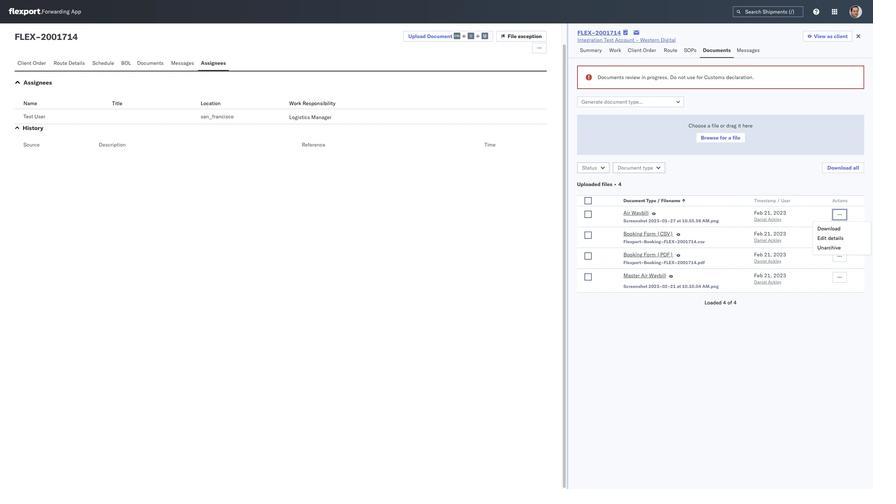 Task type: locate. For each thing, give the bounding box(es) containing it.
1 horizontal spatial -
[[636, 37, 639, 43]]

- down forwarding app link
[[36, 31, 41, 42]]

1 2023 from the top
[[774, 210, 787, 216]]

for down or
[[720, 134, 727, 141]]

booking up master
[[624, 251, 643, 258]]

1 horizontal spatial 2001714
[[596, 29, 621, 36]]

work inside button
[[610, 47, 622, 54]]

feb 21, 2023 daniel ackley for booking form (csv)
[[755, 230, 787, 243]]

time
[[485, 141, 496, 148]]

review
[[626, 74, 641, 81]]

0 vertical spatial screenshot
[[624, 218, 648, 224]]

0 vertical spatial a
[[708, 122, 711, 129]]

files
[[602, 181, 613, 188]]

1 vertical spatial route
[[54, 60, 67, 66]]

test up history
[[23, 113, 33, 120]]

filename
[[662, 198, 681, 203]]

1 feb 21, 2023 daniel ackley from the top
[[755, 210, 787, 222]]

air
[[624, 210, 631, 216], [641, 272, 648, 279]]

client down integration test account - western digital link
[[628, 47, 642, 54]]

1 horizontal spatial messages button
[[734, 44, 764, 58]]

3 ackley from the top
[[769, 258, 782, 264]]

0 vertical spatial download
[[828, 165, 852, 171]]

documents button right "sops" at the top of the page
[[700, 44, 734, 58]]

bol button
[[118, 56, 134, 71]]

flexport- up master
[[624, 260, 644, 265]]

uploaded
[[577, 181, 601, 188]]

0 horizontal spatial documents button
[[134, 56, 168, 71]]

loaded
[[705, 299, 722, 306]]

choose a file or drag it here
[[689, 122, 753, 129]]

booking- down booking form (pdf)
[[644, 260, 664, 265]]

2 vertical spatial document
[[624, 198, 646, 203]]

3 feb 21, 2023 daniel ackley from the top
[[755, 251, 787, 264]]

1 vertical spatial document
[[618, 165, 642, 171]]

2 form from the top
[[644, 251, 656, 258]]

2 booking from the top
[[624, 251, 643, 258]]

work up "logistics"
[[289, 100, 301, 107]]

bol
[[121, 60, 131, 66]]

1 vertical spatial screenshot
[[624, 284, 648, 289]]

0 vertical spatial user
[[34, 113, 45, 120]]

daniel for booking form (pdf)
[[755, 258, 767, 264]]

flex-
[[578, 29, 596, 36], [664, 239, 678, 244], [664, 260, 678, 265]]

1 horizontal spatial for
[[720, 134, 727, 141]]

daniel
[[755, 217, 767, 222], [755, 237, 767, 243], [755, 258, 767, 264], [755, 279, 767, 285]]

do
[[671, 74, 677, 81]]

am.png
[[703, 218, 719, 224], [703, 284, 719, 289]]

declaration.
[[727, 74, 754, 81]]

flex-2001714
[[578, 29, 621, 36]]

details
[[829, 235, 844, 241]]

0 vertical spatial waybill
[[632, 210, 649, 216]]

document right the upload
[[427, 33, 453, 39]]

1 vertical spatial download
[[818, 225, 841, 232]]

0 horizontal spatial user
[[34, 113, 45, 120]]

download for edit
[[818, 225, 841, 232]]

(csv)
[[657, 230, 674, 237]]

document left type
[[618, 165, 642, 171]]

4 2023 from the top
[[774, 272, 787, 279]]

flexport. image
[[9, 8, 42, 15]]

4 right of
[[734, 299, 737, 306]]

work
[[610, 47, 622, 54], [289, 100, 301, 107]]

2 2023 from the top
[[774, 230, 787, 237]]

at right 27
[[677, 218, 681, 224]]

1 horizontal spatial assignees button
[[198, 56, 229, 71]]

0 vertical spatial client order
[[628, 47, 657, 54]]

3 feb from the top
[[755, 251, 763, 258]]

route left details
[[54, 60, 67, 66]]

flexport-booking-flex-2001714.csv
[[624, 239, 705, 244]]

daniel for booking form (csv)
[[755, 237, 767, 243]]

logistics manager
[[289, 114, 332, 121]]

client down flex
[[18, 60, 31, 66]]

assignees
[[201, 60, 226, 66], [23, 79, 52, 86]]

0 horizontal spatial air
[[624, 210, 631, 216]]

flex- down (pdf)
[[664, 260, 678, 265]]

a right "choose"
[[708, 122, 711, 129]]

feb 21, 2023 daniel ackley for air waybill
[[755, 210, 787, 222]]

27
[[671, 218, 676, 224]]

4 left of
[[724, 299, 727, 306]]

1 ackley from the top
[[769, 217, 782, 222]]

2 daniel from the top
[[755, 237, 767, 243]]

feb 21, 2023 daniel ackley for booking form (pdf)
[[755, 251, 787, 264]]

1 vertical spatial documents
[[137, 60, 164, 66]]

0 vertical spatial at
[[677, 218, 681, 224]]

1 horizontal spatial route
[[664, 47, 678, 54]]

2023- down master air waybill link
[[649, 284, 663, 289]]

file inside button
[[733, 134, 741, 141]]

download up details
[[818, 225, 841, 232]]

1 2023- from the top
[[649, 218, 663, 224]]

/ right type
[[658, 198, 660, 203]]

air right master
[[641, 272, 648, 279]]

feb
[[755, 210, 763, 216], [755, 230, 763, 237], [755, 251, 763, 258], [755, 272, 763, 279]]

forwarding app link
[[9, 8, 81, 15]]

1 vertical spatial work
[[289, 100, 301, 107]]

3 21, from the top
[[765, 251, 773, 258]]

download left "all"
[[828, 165, 852, 171]]

am.png up loaded
[[703, 284, 719, 289]]

3 daniel from the top
[[755, 258, 767, 264]]

0 horizontal spatial -
[[36, 31, 41, 42]]

client order down flex
[[18, 60, 46, 66]]

- left western
[[636, 37, 639, 43]]

documents right bol button
[[137, 60, 164, 66]]

1 vertical spatial for
[[720, 134, 727, 141]]

document inside document type / filename button
[[624, 198, 646, 203]]

0 vertical spatial file
[[712, 122, 719, 129]]

work down account
[[610, 47, 622, 54]]

0 vertical spatial air
[[624, 210, 631, 216]]

21, for air waybill
[[765, 210, 773, 216]]

21, for booking form (pdf)
[[765, 251, 773, 258]]

status button
[[577, 162, 610, 173]]

booking for booking form (pdf)
[[624, 251, 643, 258]]

10.55.56
[[683, 218, 702, 224]]

1 vertical spatial assignees button
[[23, 79, 52, 86]]

flexport- for booking form (csv)
[[624, 239, 644, 244]]

1 booking from the top
[[624, 230, 643, 237]]

test down 'flex-2001714' link
[[604, 37, 614, 43]]

2 2023- from the top
[[649, 284, 663, 289]]

1 vertical spatial client order
[[18, 60, 46, 66]]

booking- down booking form (csv)
[[644, 239, 664, 244]]

flexport- down booking form (csv)
[[624, 239, 644, 244]]

feb 21, 2023 daniel ackley
[[755, 210, 787, 222], [755, 230, 787, 243], [755, 251, 787, 264], [755, 272, 787, 285]]

documents for documents review in progress. do not use for customs declaration.
[[598, 74, 624, 81]]

1 vertical spatial form
[[644, 251, 656, 258]]

2001714 down forwarding app
[[41, 31, 78, 42]]

browse for a file
[[701, 134, 741, 141]]

0 vertical spatial route
[[664, 47, 678, 54]]

4 21, from the top
[[765, 272, 773, 279]]

manager
[[312, 114, 332, 121]]

/ right timestamp
[[778, 198, 780, 203]]

1 vertical spatial order
[[33, 60, 46, 66]]

0 horizontal spatial route
[[54, 60, 67, 66]]

4 for ∙
[[619, 181, 622, 188]]

4 daniel from the top
[[755, 279, 767, 285]]

3 2023 from the top
[[774, 251, 787, 258]]

None checkbox
[[585, 211, 592, 218]]

1 vertical spatial test
[[23, 113, 33, 120]]

0 horizontal spatial client
[[18, 60, 31, 66]]

flex- down the (csv)
[[664, 239, 678, 244]]

4 right ∙
[[619, 181, 622, 188]]

1 horizontal spatial a
[[729, 134, 732, 141]]

here
[[743, 122, 753, 129]]

2 feb from the top
[[755, 230, 763, 237]]

booking form (pdf)
[[624, 251, 674, 258]]

am.png for screenshot 2023-01-27 at 10.55.56 am.png
[[703, 218, 719, 224]]

1 horizontal spatial file
[[733, 134, 741, 141]]

1 am.png from the top
[[703, 218, 719, 224]]

1 horizontal spatial messages
[[737, 47, 760, 54]]

0 horizontal spatial client order
[[18, 60, 46, 66]]

loaded 4 of 4
[[705, 299, 737, 306]]

feb for air waybill
[[755, 210, 763, 216]]

1 vertical spatial booking
[[624, 251, 643, 258]]

order down flex - 2001714
[[33, 60, 46, 66]]

booking- for (csv)
[[644, 239, 664, 244]]

0 horizontal spatial 4
[[619, 181, 622, 188]]

at for 10.10.04
[[677, 284, 681, 289]]

1 form from the top
[[644, 230, 656, 237]]

booking
[[624, 230, 643, 237], [624, 251, 643, 258]]

type
[[647, 198, 657, 203]]

0 vertical spatial documents
[[703, 47, 731, 54]]

1 horizontal spatial test
[[604, 37, 614, 43]]

file down it
[[733, 134, 741, 141]]

download all button
[[823, 162, 865, 173]]

0 vertical spatial am.png
[[703, 218, 719, 224]]

1 horizontal spatial air
[[641, 272, 648, 279]]

1 vertical spatial messages
[[171, 60, 194, 66]]

Search Shipments (/) text field
[[733, 6, 804, 17]]

flexport-
[[624, 239, 644, 244], [624, 260, 644, 265]]

user inside button
[[782, 198, 791, 203]]

2023- up booking form (csv)
[[649, 218, 663, 224]]

2 flexport- from the top
[[624, 260, 644, 265]]

route details
[[54, 60, 85, 66]]

client order down western
[[628, 47, 657, 54]]

None checkbox
[[585, 197, 592, 204], [585, 232, 592, 239], [585, 252, 592, 260], [585, 273, 592, 281], [585, 197, 592, 204], [585, 232, 592, 239], [585, 252, 592, 260], [585, 273, 592, 281]]

2 vertical spatial flex-
[[664, 260, 678, 265]]

2023-
[[649, 218, 663, 224], [649, 284, 663, 289]]

1 feb from the top
[[755, 210, 763, 216]]

documents right the sops button
[[703, 47, 731, 54]]

form left (pdf)
[[644, 251, 656, 258]]

1 21, from the top
[[765, 210, 773, 216]]

1 vertical spatial am.png
[[703, 284, 719, 289]]

document for document type
[[618, 165, 642, 171]]

summary button
[[577, 44, 607, 58]]

user right timestamp
[[782, 198, 791, 203]]

2023- for 02-
[[649, 284, 663, 289]]

forwarding app
[[42, 8, 81, 15]]

documents button right bol
[[134, 56, 168, 71]]

0 vertical spatial booking-
[[644, 239, 664, 244]]

flex-2001714 link
[[578, 29, 621, 36]]

1 horizontal spatial documents
[[598, 74, 624, 81]]

sops button
[[682, 44, 700, 58]]

2 ackley from the top
[[769, 237, 782, 243]]

1 vertical spatial at
[[677, 284, 681, 289]]

for right use
[[697, 74, 703, 81]]

0 horizontal spatial /
[[658, 198, 660, 203]]

download inside button
[[828, 165, 852, 171]]

0 horizontal spatial waybill
[[632, 210, 649, 216]]

master air waybill
[[624, 272, 667, 279]]

download inside download edit details unarchive
[[818, 225, 841, 232]]

a down drag
[[729, 134, 732, 141]]

21,
[[765, 210, 773, 216], [765, 230, 773, 237], [765, 251, 773, 258], [765, 272, 773, 279]]

account
[[615, 37, 635, 43]]

0 horizontal spatial test
[[23, 113, 33, 120]]

work for work
[[610, 47, 622, 54]]

client order button down western
[[625, 44, 661, 58]]

1 booking- from the top
[[644, 239, 664, 244]]

user
[[34, 113, 45, 120], [782, 198, 791, 203]]

0 vertical spatial document
[[427, 33, 453, 39]]

0 vertical spatial assignees
[[201, 60, 226, 66]]

waybill
[[632, 210, 649, 216], [649, 272, 667, 279]]

0 horizontal spatial client order button
[[15, 56, 51, 71]]

am.png right 10.55.56
[[703, 218, 719, 224]]

form
[[644, 230, 656, 237], [644, 251, 656, 258]]

ackley for booking form (csv)
[[769, 237, 782, 243]]

0 vertical spatial client
[[628, 47, 642, 54]]

document up the air waybill
[[624, 198, 646, 203]]

1 vertical spatial assignees
[[23, 79, 52, 86]]

title
[[112, 100, 122, 107]]

2 21, from the top
[[765, 230, 773, 237]]

flex- up integration
[[578, 29, 596, 36]]

0 horizontal spatial file
[[712, 122, 719, 129]]

at right the 21
[[677, 284, 681, 289]]

1 vertical spatial flexport-
[[624, 260, 644, 265]]

1 at from the top
[[677, 218, 681, 224]]

documents for the leftmost documents button
[[137, 60, 164, 66]]

0 vertical spatial assignees button
[[198, 56, 229, 71]]

2 at from the top
[[677, 284, 681, 289]]

documents left review
[[598, 74, 624, 81]]

0 vertical spatial messages
[[737, 47, 760, 54]]

work for work responsibility
[[289, 100, 301, 107]]

0 vertical spatial booking
[[624, 230, 643, 237]]

1 vertical spatial waybill
[[649, 272, 667, 279]]

waybill up 02-
[[649, 272, 667, 279]]

1 horizontal spatial client
[[628, 47, 642, 54]]

client order
[[628, 47, 657, 54], [18, 60, 46, 66]]

0 horizontal spatial 2001714
[[41, 31, 78, 42]]

1 vertical spatial file
[[733, 134, 741, 141]]

documents review in progress. do not use for customs declaration.
[[598, 74, 754, 81]]

0 horizontal spatial documents
[[137, 60, 164, 66]]

booking down air waybill link
[[624, 230, 643, 237]]

booking for booking form (csv)
[[624, 230, 643, 237]]

integration test account - western digital
[[578, 37, 676, 43]]

2 feb 21, 2023 daniel ackley from the top
[[755, 230, 787, 243]]

document type / filename button
[[622, 196, 740, 204]]

all
[[854, 165, 860, 171]]

schedule button
[[90, 56, 118, 71]]

air down document type / filename at right
[[624, 210, 631, 216]]

1 horizontal spatial user
[[782, 198, 791, 203]]

daniel for air waybill
[[755, 217, 767, 222]]

1 flexport- from the top
[[624, 239, 644, 244]]

messages
[[737, 47, 760, 54], [171, 60, 194, 66]]

document inside button
[[618, 165, 642, 171]]

download edit details unarchive
[[818, 225, 844, 251]]

document type / filename
[[624, 198, 681, 203]]

0 horizontal spatial a
[[708, 122, 711, 129]]

02-
[[663, 284, 671, 289]]

2 booking- from the top
[[644, 260, 664, 265]]

at for 10.55.56
[[677, 218, 681, 224]]

1 vertical spatial booking-
[[644, 260, 664, 265]]

1 horizontal spatial order
[[643, 47, 657, 54]]

1 screenshot from the top
[[624, 218, 648, 224]]

route down digital
[[664, 47, 678, 54]]

client order button down flex
[[15, 56, 51, 71]]

a inside button
[[729, 134, 732, 141]]

order down western
[[643, 47, 657, 54]]

ackley for air waybill
[[769, 217, 782, 222]]

0 vertical spatial for
[[697, 74, 703, 81]]

document type button
[[613, 162, 666, 173]]

waybill down type
[[632, 210, 649, 216]]

2 am.png from the top
[[703, 284, 719, 289]]

1 vertical spatial a
[[729, 134, 732, 141]]

file left or
[[712, 122, 719, 129]]

4
[[619, 181, 622, 188], [724, 299, 727, 306], [734, 299, 737, 306]]

user up history
[[34, 113, 45, 120]]

documents for the right documents button
[[703, 47, 731, 54]]

1 horizontal spatial assignees
[[201, 60, 226, 66]]

2001714.pdf
[[678, 260, 705, 265]]

0 horizontal spatial for
[[697, 74, 703, 81]]

form left the (csv)
[[644, 230, 656, 237]]

screenshot down the air waybill
[[624, 218, 648, 224]]

2001714 up account
[[596, 29, 621, 36]]

1 horizontal spatial work
[[610, 47, 622, 54]]

form for (pdf)
[[644, 251, 656, 258]]

screenshot down master
[[624, 284, 648, 289]]

file
[[712, 122, 719, 129], [733, 134, 741, 141]]

work responsibility
[[289, 100, 336, 107]]

1 horizontal spatial waybill
[[649, 272, 667, 279]]

feb for booking form (pdf)
[[755, 251, 763, 258]]

1 vertical spatial flex-
[[664, 239, 678, 244]]

waybill inside master air waybill link
[[649, 272, 667, 279]]

0 vertical spatial 2023-
[[649, 218, 663, 224]]

1 vertical spatial user
[[782, 198, 791, 203]]

2 horizontal spatial 4
[[734, 299, 737, 306]]

1 daniel from the top
[[755, 217, 767, 222]]

1 horizontal spatial /
[[778, 198, 780, 203]]

0 vertical spatial work
[[610, 47, 622, 54]]

2 screenshot from the top
[[624, 284, 648, 289]]

timestamp
[[755, 198, 777, 203]]

2 vertical spatial documents
[[598, 74, 624, 81]]

1 vertical spatial 2023-
[[649, 284, 663, 289]]

flexport- for booking form (pdf)
[[624, 260, 644, 265]]

0 horizontal spatial messages
[[171, 60, 194, 66]]

master
[[624, 272, 640, 279]]



Task type: vqa. For each thing, say whether or not it's contained in the screenshot.
FLEX- related to Booking Form (PDF)
yes



Task type: describe. For each thing, give the bounding box(es) containing it.
exception
[[518, 33, 542, 40]]

digital
[[661, 37, 676, 43]]

reference
[[302, 141, 325, 148]]

integration
[[578, 37, 603, 43]]

not
[[678, 74, 686, 81]]

1 vertical spatial air
[[641, 272, 648, 279]]

1 horizontal spatial client order button
[[625, 44, 661, 58]]

2001714.csv
[[678, 239, 705, 244]]

am.png for screenshot 2023-02-21 at 10.10.04 am.png
[[703, 284, 719, 289]]

flex
[[15, 31, 36, 42]]

messages for messages button to the left
[[171, 60, 194, 66]]

use
[[687, 74, 696, 81]]

form for (csv)
[[644, 230, 656, 237]]

integration test account - western digital link
[[578, 36, 676, 44]]

air waybill
[[624, 210, 649, 216]]

booking form (csv) link
[[624, 230, 674, 239]]

test user
[[23, 113, 45, 120]]

browse for a file button
[[696, 132, 746, 143]]

upload document button
[[403, 31, 494, 42]]

unarchive
[[818, 244, 841, 251]]

master air waybill link
[[624, 272, 667, 281]]

(pdf)
[[657, 251, 674, 258]]

ackley for booking form (pdf)
[[769, 258, 782, 264]]

or
[[721, 122, 725, 129]]

feb for booking form (csv)
[[755, 230, 763, 237]]

2023- for 01-
[[649, 218, 663, 224]]

western
[[641, 37, 660, 43]]

0 vertical spatial test
[[604, 37, 614, 43]]

air waybill link
[[624, 209, 649, 218]]

1 vertical spatial client
[[18, 60, 31, 66]]

document for document type / filename
[[624, 198, 646, 203]]

forwarding
[[42, 8, 70, 15]]

1 horizontal spatial 4
[[724, 299, 727, 306]]

0 vertical spatial flex-
[[578, 29, 596, 36]]

customs
[[705, 74, 725, 81]]

drag
[[727, 122, 737, 129]]

messages for the right messages button
[[737, 47, 760, 54]]

file
[[508, 33, 517, 40]]

as
[[828, 33, 833, 40]]

2023 for air waybill
[[774, 210, 787, 216]]

it
[[738, 122, 742, 129]]

upload
[[409, 33, 426, 39]]

responsibility
[[303, 100, 336, 107]]

details
[[69, 60, 85, 66]]

summary
[[580, 47, 602, 54]]

name
[[23, 100, 37, 107]]

0 horizontal spatial order
[[33, 60, 46, 66]]

4 ackley from the top
[[769, 279, 782, 285]]

san_francisco
[[201, 113, 234, 120]]

download all
[[828, 165, 860, 171]]

booking- for (pdf)
[[644, 260, 664, 265]]

work button
[[607, 44, 625, 58]]

document type
[[618, 165, 653, 171]]

source
[[23, 141, 40, 148]]

21
[[671, 284, 676, 289]]

screenshot for screenshot 2023-02-21 at 10.10.04 am.png
[[624, 284, 648, 289]]

in
[[642, 74, 646, 81]]

0 vertical spatial order
[[643, 47, 657, 54]]

location
[[201, 100, 221, 107]]

1 horizontal spatial client order
[[628, 47, 657, 54]]

flexport-booking-flex-2001714.pdf
[[624, 260, 705, 265]]

for inside button
[[720, 134, 727, 141]]

view as client
[[815, 33, 848, 40]]

edit
[[818, 235, 827, 241]]

4 feb from the top
[[755, 272, 763, 279]]

actions
[[833, 198, 848, 203]]

1 horizontal spatial documents button
[[700, 44, 734, 58]]

uploaded files ∙ 4
[[577, 181, 622, 188]]

app
[[71, 8, 81, 15]]

21, for booking form (csv)
[[765, 230, 773, 237]]

logistics
[[289, 114, 310, 121]]

route button
[[661, 44, 682, 58]]

download for all
[[828, 165, 852, 171]]

type
[[643, 165, 653, 171]]

timestamp / user button
[[753, 196, 818, 204]]

history
[[23, 124, 43, 132]]

flex - 2001714
[[15, 31, 78, 42]]

route for route details
[[54, 60, 67, 66]]

0 horizontal spatial assignees button
[[23, 79, 52, 86]]

1 / from the left
[[658, 198, 660, 203]]

assignees inside assignees button
[[201, 60, 226, 66]]

file exception
[[508, 33, 542, 40]]

progress.
[[648, 74, 669, 81]]

2 / from the left
[[778, 198, 780, 203]]

screenshot 2023-02-21 at 10.10.04 am.png
[[624, 284, 719, 289]]

client
[[834, 33, 848, 40]]

4 for of
[[734, 299, 737, 306]]

waybill inside air waybill link
[[632, 210, 649, 216]]

flex- for booking form (csv)
[[664, 239, 678, 244]]

booking form (csv)
[[624, 230, 674, 237]]

2023 for booking form (pdf)
[[774, 251, 787, 258]]

booking form (pdf) link
[[624, 251, 674, 260]]

route details button
[[51, 56, 90, 71]]

status
[[583, 165, 598, 171]]

flex- for booking form (pdf)
[[664, 260, 678, 265]]

document inside upload document button
[[427, 33, 453, 39]]

browse
[[701, 134, 719, 141]]

screenshot for screenshot 2023-01-27 at 10.55.56 am.png
[[624, 218, 648, 224]]

schedule
[[93, 60, 114, 66]]

0 horizontal spatial assignees
[[23, 79, 52, 86]]

choose
[[689, 122, 707, 129]]

0 horizontal spatial messages button
[[168, 56, 198, 71]]

Generate document type... text field
[[577, 96, 684, 107]]

of
[[728, 299, 733, 306]]

∙
[[614, 181, 617, 188]]

2023 for booking form (csv)
[[774, 230, 787, 237]]

4 feb 21, 2023 daniel ackley from the top
[[755, 272, 787, 285]]

route for route
[[664, 47, 678, 54]]

10.10.04
[[683, 284, 702, 289]]

timestamp / user
[[755, 198, 791, 203]]

sops
[[684, 47, 697, 54]]



